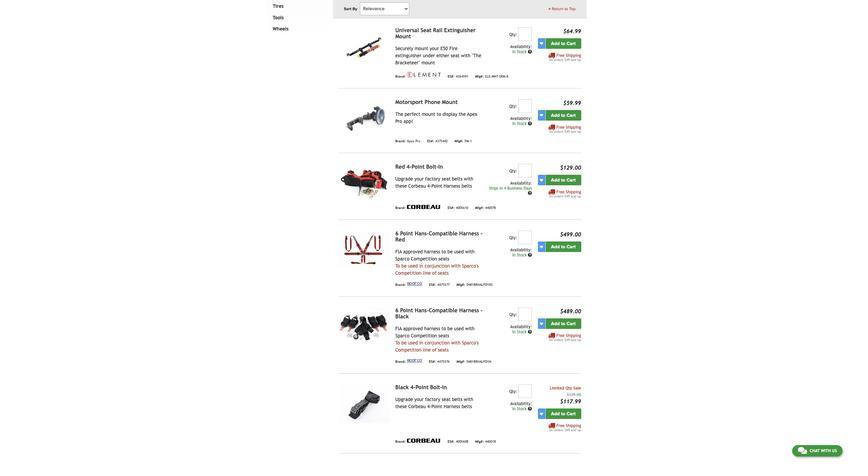 Task type: describe. For each thing, give the bounding box(es) containing it.
tires
[[273, 3, 284, 9]]

add to wish list image for $499.00
[[540, 245, 544, 249]]

qty: for $499.00
[[510, 236, 518, 240]]

4475577
[[438, 283, 450, 287]]

question circle image for $129.00
[[528, 191, 532, 195]]

5 up from the top
[[578, 428, 582, 432]]

5 free shipping on orders $49 and up from the top
[[550, 424, 582, 432]]

tires link
[[272, 1, 321, 12]]

add for $489.00
[[552, 321, 560, 327]]

pm-
[[465, 139, 471, 143]]

of for red
[[433, 270, 437, 276]]

your inside the securely mount your e50 fire extinguisher under either seat with "the bracketeer" mount
[[430, 46, 439, 51]]

conjunction for red
[[425, 263, 450, 269]]

add to cart button for $489.00
[[546, 319, 582, 329]]

chat
[[811, 449, 820, 453]]

6 cart from the top
[[567, 411, 576, 417]]

6 add from the top
[[552, 411, 560, 417]]

universal
[[396, 27, 419, 34]]

mount inside "the perfect mount to display the apex pro app!"
[[422, 111, 436, 117]]

seats down 6 point hans-compatible harness - red link
[[439, 256, 450, 262]]

brand: for 6 point hans-compatible harness - red
[[396, 283, 406, 287]]

wheels link
[[272, 23, 321, 35]]

mfg#: left pm-
[[455, 139, 464, 143]]

shipping for $129.00
[[566, 190, 582, 195]]

6 point hans-compatible harness - red link
[[396, 230, 483, 243]]

$117.99
[[561, 399, 582, 405]]

04818rhalpd1n
[[467, 360, 492, 364]]

and for $59.99
[[571, 130, 577, 133]]

add to cart button for $499.00
[[546, 242, 582, 252]]

securely
[[396, 46, 414, 51]]

orders for $129.00
[[554, 195, 564, 198]]

red 4-point bolt-in link
[[396, 164, 443, 170]]

5 and from the top
[[571, 428, 577, 432]]

4364591
[[456, 74, 469, 78]]

es#4005608 - 44001b - black 4-point bolt-in - upgrade your factory seat belts with these corbeau 4-point harness belts - corbeau - audi bmw volkswagen mercedes benz mini porsche image
[[339, 385, 390, 423]]

mfg#: for universal seat rail extinguisher mount
[[476, 74, 484, 78]]

seat for red 4-point bolt-in
[[442, 176, 451, 182]]

point inside 6 point hans-compatible harness - red
[[400, 230, 413, 237]]

universal seat rail extinguisher mount link
[[396, 27, 476, 40]]

return
[[552, 6, 564, 11]]

caret up image
[[549, 7, 551, 11]]

sale
[[574, 386, 582, 391]]

shipping for $64.99
[[566, 53, 582, 58]]

question circle image for $59.99
[[528, 122, 532, 126]]

free for $489.00
[[557, 334, 565, 338]]

approved for black
[[403, 326, 423, 331]]

question circle image for limited qty sale
[[528, 407, 532, 411]]

fia for 6 point hans-compatible harness - black
[[396, 326, 402, 331]]

44007b
[[486, 206, 496, 210]]

$64.99
[[564, 28, 582, 35]]

3 brand: from the top
[[396, 139, 406, 143]]

return to top link
[[549, 6, 576, 12]]

mfg#: 04818rhalpd1n
[[457, 360, 492, 364]]

your for black 4-point bolt-in
[[415, 397, 424, 402]]

chat with us
[[811, 449, 838, 453]]

0 vertical spatial apex
[[407, 3, 415, 6]]

corbeau - corporate logo image for black
[[407, 439, 441, 443]]

$49 for $129.00
[[565, 195, 570, 198]]

hans- for black
[[415, 307, 429, 314]]

brand: for 6 point hans-compatible harness - black
[[396, 360, 406, 364]]

limited qty sale $129.00 $117.99
[[550, 386, 582, 405]]

upgrade for black
[[396, 397, 413, 402]]

apex inside "the perfect mount to display the apex pro app!"
[[468, 111, 478, 117]]

ele-
[[486, 74, 492, 78]]

1 brand: apex pro from the top
[[396, 3, 421, 6]]

seats down 6 point hans-compatible harness - black
[[439, 333, 450, 339]]

$499.00
[[561, 232, 582, 238]]

return to top
[[551, 6, 576, 11]]

black 4-point bolt-in link
[[396, 384, 447, 391]]

perfect
[[405, 111, 421, 117]]

srm-
[[500, 74, 507, 78]]

$59.99
[[564, 100, 582, 106]]

your for red 4-point bolt-in
[[415, 176, 424, 182]]

sparco for black
[[396, 333, 410, 339]]

mnt-
[[492, 74, 500, 78]]

stock for $489.00
[[517, 330, 527, 335]]

seat for black 4-point bolt-in
[[442, 397, 451, 402]]

cart for $59.99
[[567, 112, 576, 118]]

in for 6 point hans-compatible harness - red
[[420, 263, 424, 269]]

seat
[[421, 27, 432, 34]]

add to cart for $489.00
[[552, 321, 576, 327]]

universal seat rail extinguisher mount
[[396, 27, 476, 40]]

display
[[443, 111, 458, 117]]

bolt- for black 4-point bolt-in
[[431, 384, 443, 391]]

conjunction for black
[[425, 340, 450, 346]]

orders for $64.99
[[554, 58, 564, 62]]

mount inside universal seat rail extinguisher mount
[[396, 33, 411, 40]]

es#: 4364591
[[448, 74, 469, 78]]

es#: 4005608
[[448, 440, 469, 444]]

6 availability: from the top
[[511, 402, 532, 406]]

black 4-point bolt-in
[[396, 384, 447, 391]]

harness inside 6 point hans-compatible harness - red
[[460, 230, 479, 237]]

5 in stock from the top
[[513, 407, 528, 411]]

corbeau - corporate logo image for red
[[407, 205, 441, 209]]

on for $59.99
[[550, 130, 553, 133]]

3 add to wish list image from the top
[[540, 412, 544, 416]]

5 shipping from the top
[[566, 424, 582, 428]]

sort by
[[344, 6, 358, 11]]

harness inside 6 point hans-compatible harness - black
[[460, 307, 479, 314]]

mfg#: pm-1
[[455, 139, 472, 143]]

1 brand: from the top
[[396, 3, 406, 6]]

- for 6 point hans-compatible harness - black
[[481, 307, 483, 314]]

brand: for black 4-point bolt-in
[[396, 440, 406, 444]]

1 vertical spatial mount
[[442, 99, 458, 105]]

5 on from the top
[[550, 428, 553, 432]]

qty: for $64.99
[[510, 32, 518, 37]]

4005610
[[456, 206, 469, 210]]

point inside 6 point hans-compatible harness - black
[[400, 307, 413, 314]]

by
[[353, 6, 358, 11]]

red inside 6 point hans-compatible harness - red
[[396, 237, 405, 243]]

in stock for $489.00
[[513, 330, 528, 335]]

qty: for $59.99
[[510, 104, 518, 109]]

bracketeer"
[[396, 60, 420, 65]]

es#: 4475576
[[429, 360, 450, 364]]

upgrade your factory seat belts with these corbeau 4-point harness belts for black 4-point bolt-in
[[396, 397, 474, 409]]

6 point hans-compatible harness - black
[[396, 307, 483, 320]]

phone
[[425, 99, 441, 105]]

business
[[508, 186, 523, 191]]

chat with us link
[[793, 445, 843, 457]]

orders for $59.99
[[554, 130, 564, 133]]

sparco's for 6 point hans-compatible harness - red
[[462, 263, 479, 269]]

es#4375438 - ap-g2 - apex pro gen ii - apex pro gen ii enables you to improve lap times while on track and simplifies post-session data review - apex pro - audi bmw volkswagen mercedes benz mini porsche image
[[339, 0, 390, 1]]

04818rhalpd1rs
[[467, 283, 493, 287]]

cart for $64.99
[[567, 41, 576, 46]]

motorsport
[[396, 99, 423, 105]]

app!
[[404, 119, 413, 124]]

es#: 4375442
[[428, 139, 448, 143]]

fia for 6 point hans-compatible harness - red
[[396, 249, 402, 255]]

in for universal seat rail extinguisher mount
[[513, 49, 516, 54]]

in for 6 point hans-compatible harness - black
[[420, 340, 424, 346]]

6 for red
[[396, 230, 399, 237]]

limited
[[550, 386, 565, 391]]

4
[[505, 186, 507, 191]]

add to wish list image for $59.99
[[540, 114, 544, 117]]

6 qty: from the top
[[510, 389, 518, 394]]

add to cart for $129.00
[[552, 177, 576, 183]]

add to cart for $64.99
[[552, 41, 576, 46]]

6 add to cart from the top
[[552, 411, 576, 417]]

to for 6 point hans-compatible harness - black
[[396, 340, 400, 346]]

availability: for $489.00
[[511, 325, 532, 329]]

1 vertical spatial mount
[[422, 60, 435, 65]]

- for 6 point hans-compatible harness - red
[[481, 230, 483, 237]]

add for $129.00
[[552, 177, 560, 183]]

ships
[[489, 186, 499, 191]]

2 vertical spatial pro
[[416, 139, 421, 143]]

5 $49 from the top
[[565, 428, 570, 432]]

line for black
[[423, 347, 431, 353]]

4475576
[[438, 360, 450, 364]]

either
[[437, 53, 450, 58]]

securely mount your e50 fire extinguisher under either seat with "the bracketeer" mount
[[396, 46, 482, 65]]

$489.00
[[561, 308, 582, 315]]

in for 6 point hans-compatible harness - red
[[513, 253, 516, 258]]

question circle image for $499.00
[[528, 253, 532, 257]]

up for $64.99
[[578, 58, 582, 62]]

es#: for 6 point hans-compatible harness - black
[[429, 360, 436, 364]]

6 point hans-compatible harness - red
[[396, 230, 483, 243]]

the
[[459, 111, 466, 117]]

es#4475577 - 04818rhalpd1rs - 6 point hans-compatible harness - red - fia approved harness to be used with sparco competition seats - sparco - audi bmw volkswagen mini porsche image
[[339, 231, 390, 269]]

es#: for red 4-point bolt-in
[[448, 206, 455, 210]]

$49 for $59.99
[[565, 130, 570, 133]]

free shipping on orders $49 and up for $129.00
[[550, 190, 582, 198]]



Task type: locate. For each thing, give the bounding box(es) containing it.
2 $49 from the top
[[565, 130, 570, 133]]

mfg#: 04818rhalpd1rs
[[457, 283, 493, 287]]

5 orders from the top
[[554, 428, 564, 432]]

0 vertical spatial sparco's
[[462, 263, 479, 269]]

the
[[396, 111, 404, 117]]

0 vertical spatial upgrade your factory seat belts with these corbeau 4-point harness belts
[[396, 176, 474, 189]]

upgrade down black 4-point bolt-in
[[396, 397, 413, 402]]

0 vertical spatial harness
[[425, 249, 441, 255]]

qty
[[566, 386, 573, 391]]

0 vertical spatial black
[[396, 314, 409, 320]]

mount up display
[[442, 99, 458, 105]]

1 vertical spatial in
[[420, 263, 424, 269]]

brand: apex pro down "app!"
[[396, 139, 421, 143]]

- down mfg#: 44007b
[[481, 230, 483, 237]]

up for $129.00
[[578, 195, 582, 198]]

sparco - corporate logo image for black
[[407, 359, 423, 363]]

3 free shipping on orders $49 and up from the top
[[550, 190, 582, 198]]

$49 for $489.00
[[565, 338, 570, 342]]

1
[[471, 139, 472, 143]]

bolt- down es#: 4475576
[[431, 384, 443, 391]]

0 vertical spatial corbeau
[[409, 183, 426, 189]]

3 free from the top
[[557, 190, 565, 195]]

2 availability: from the top
[[511, 116, 532, 121]]

fia approved harness to be used with sparco competition seats to be used in conjunction with sparco's competition line of seats for black
[[396, 326, 479, 353]]

4 orders from the top
[[554, 338, 564, 342]]

2 compatible from the top
[[429, 307, 458, 314]]

bolt- for red 4-point bolt-in
[[427, 164, 439, 170]]

2 on from the top
[[550, 130, 553, 133]]

qty: for $489.00
[[510, 313, 518, 317]]

seats
[[439, 256, 450, 262], [438, 270, 449, 276], [439, 333, 450, 339], [438, 347, 449, 353]]

fire
[[450, 46, 458, 51]]

orders
[[554, 58, 564, 62], [554, 130, 564, 133], [554, 195, 564, 198], [554, 338, 564, 342], [554, 428, 564, 432]]

in for 6 point hans-compatible harness - black
[[513, 330, 516, 335]]

1 vertical spatial conjunction
[[425, 340, 450, 346]]

es#: for universal seat rail extinguisher mount
[[448, 74, 455, 78]]

free right days
[[557, 190, 565, 195]]

in stock
[[513, 49, 528, 54], [513, 121, 528, 126], [513, 253, 528, 258], [513, 330, 528, 335], [513, 407, 528, 411]]

1 shipping from the top
[[566, 53, 582, 58]]

4 add to cart from the top
[[552, 244, 576, 250]]

mfg#: for black 4-point bolt-in
[[476, 440, 484, 444]]

1 of from the top
[[433, 270, 437, 276]]

add to wish list image
[[540, 178, 544, 182], [540, 245, 544, 249], [540, 322, 544, 326]]

1 add to wish list image from the top
[[540, 178, 544, 182]]

red 4-point bolt-in
[[396, 164, 443, 170]]

1 vertical spatial bolt-
[[431, 384, 443, 391]]

2 cart from the top
[[567, 112, 576, 118]]

1 6 from the top
[[396, 230, 399, 237]]

$49 for $64.99
[[565, 58, 570, 62]]

your down red 4-point bolt-in
[[415, 176, 424, 182]]

seat down black 4-point bolt-in
[[442, 397, 451, 402]]

5 add to cart from the top
[[552, 321, 576, 327]]

1 vertical spatial red
[[396, 237, 405, 243]]

3 stock from the top
[[517, 253, 527, 258]]

1 vertical spatial black
[[396, 384, 409, 391]]

corbeau down red 4-point bolt-in
[[409, 183, 426, 189]]

these for red
[[396, 183, 407, 189]]

to
[[565, 6, 569, 11], [562, 41, 566, 46], [437, 111, 442, 117], [562, 112, 566, 118], [562, 177, 566, 183], [562, 244, 566, 250], [442, 249, 446, 255], [562, 321, 566, 327], [442, 326, 446, 331], [562, 411, 566, 417]]

2 conjunction from the top
[[425, 340, 450, 346]]

2 in stock from the top
[[513, 121, 528, 126]]

black inside 6 point hans-compatible harness - black
[[396, 314, 409, 320]]

availability: for $59.99
[[511, 116, 532, 121]]

b
[[507, 74, 509, 78]]

1 free from the top
[[557, 53, 565, 58]]

these down black 4-point bolt-in
[[396, 404, 407, 409]]

add for $59.99
[[552, 112, 560, 118]]

1 in stock from the top
[[513, 49, 528, 54]]

4 in stock from the top
[[513, 330, 528, 335]]

1 - from the top
[[481, 230, 483, 237]]

qty: for $129.00
[[510, 169, 518, 174]]

1 add to cart button from the top
[[546, 38, 582, 49]]

your down black 4-point bolt-in
[[415, 397, 424, 402]]

harness down 6 point hans-compatible harness - red
[[425, 249, 441, 255]]

4 qty: from the top
[[510, 236, 518, 240]]

2 orders from the top
[[554, 130, 564, 133]]

and
[[571, 58, 577, 62], [571, 130, 577, 133], [571, 195, 577, 198], [571, 338, 577, 342], [571, 428, 577, 432]]

0 vertical spatial sparco - corporate logo image
[[407, 282, 423, 286]]

0 vertical spatial sparco
[[396, 256, 410, 262]]

2 question circle image from the top
[[528, 407, 532, 411]]

of for black
[[433, 347, 437, 353]]

rail
[[433, 27, 443, 34]]

0 vertical spatial conjunction
[[425, 263, 450, 269]]

these
[[396, 183, 407, 189], [396, 404, 407, 409]]

1 vertical spatial harness
[[425, 326, 441, 331]]

sparco - corporate logo image
[[407, 282, 423, 286], [407, 359, 423, 363]]

2 hans- from the top
[[415, 307, 429, 314]]

brand: for universal seat rail extinguisher mount
[[396, 74, 406, 78]]

4 add to cart button from the top
[[546, 242, 582, 252]]

2 vertical spatial apex
[[407, 139, 415, 143]]

0 vertical spatial bolt-
[[427, 164, 439, 170]]

1 harness from the top
[[425, 249, 441, 255]]

pro left es#: 4375442
[[416, 139, 421, 143]]

3 up from the top
[[578, 195, 582, 198]]

0 vertical spatial mount
[[415, 46, 429, 51]]

5 free from the top
[[557, 424, 565, 428]]

0 vertical spatial add to wish list image
[[540, 42, 544, 45]]

in for motorsport phone mount
[[513, 121, 516, 126]]

sparco - corporate logo image left 'es#: 4475577'
[[407, 282, 423, 286]]

harness down 6 point hans-compatible harness - black
[[425, 326, 441, 331]]

on for $489.00
[[550, 338, 553, 342]]

sparco's up mfg#: 04818rhalpd1rs
[[462, 263, 479, 269]]

availability: for $499.00
[[511, 248, 532, 253]]

mfg#: 44007b
[[476, 206, 496, 210]]

corbeau down black 4-point bolt-in
[[409, 404, 426, 409]]

0 vertical spatial pro
[[416, 3, 421, 6]]

1 vertical spatial line
[[423, 347, 431, 353]]

pro up universal in the top of the page
[[416, 3, 421, 6]]

2 add to wish list image from the top
[[540, 114, 544, 117]]

corbeau - corporate logo image
[[407, 205, 441, 209], [407, 439, 441, 443]]

1 vertical spatial these
[[396, 404, 407, 409]]

4 and from the top
[[571, 338, 577, 342]]

es#: for black 4-point bolt-in
[[448, 440, 455, 444]]

None number field
[[519, 27, 532, 41], [519, 99, 532, 113], [519, 164, 532, 178], [519, 231, 532, 244], [519, 308, 532, 321], [519, 385, 532, 398], [519, 27, 532, 41], [519, 99, 532, 113], [519, 164, 532, 178], [519, 231, 532, 244], [519, 308, 532, 321], [519, 385, 532, 398]]

ships in 4 business days
[[489, 186, 532, 191]]

seats up 4475576
[[438, 347, 449, 353]]

seat
[[451, 53, 460, 58], [442, 176, 451, 182], [442, 397, 451, 402]]

seat inside the securely mount your e50 fire extinguisher under either seat with "the bracketeer" mount
[[451, 53, 460, 58]]

days
[[524, 186, 532, 191]]

1 sparco's from the top
[[462, 263, 479, 269]]

es#4375442 - pm-1 - motorsport phone mount - the perfect mount to display the apex pro app! - apex pro - audi bmw volkswagen mercedes benz mini porsche image
[[339, 99, 390, 138]]

qty:
[[510, 32, 518, 37], [510, 104, 518, 109], [510, 169, 518, 174], [510, 236, 518, 240], [510, 313, 518, 317], [510, 389, 518, 394]]

free down $489.00
[[557, 334, 565, 338]]

conjunction up 'es#: 4475577'
[[425, 263, 450, 269]]

$129.00
[[561, 165, 582, 171], [567, 392, 582, 397]]

1 vertical spatial $129.00
[[567, 392, 582, 397]]

apex up universal in the top of the page
[[407, 3, 415, 6]]

used
[[454, 249, 464, 255], [408, 263, 418, 269], [454, 326, 464, 331], [408, 340, 418, 346]]

2 approved from the top
[[403, 326, 423, 331]]

2 vertical spatial in
[[420, 340, 424, 346]]

under
[[423, 53, 435, 58]]

with
[[461, 53, 471, 58], [464, 176, 474, 182], [466, 249, 475, 255], [452, 263, 461, 269], [466, 326, 475, 331], [452, 340, 461, 346], [464, 397, 474, 402], [822, 449, 832, 453]]

1 upgrade your factory seat belts with these corbeau 4-point harness belts from the top
[[396, 176, 474, 189]]

factory for red 4-point bolt-in
[[426, 176, 441, 182]]

2 add to cart button from the top
[[546, 110, 582, 121]]

free down '$64.99'
[[557, 53, 565, 58]]

with inside the securely mount your e50 fire extinguisher under either seat with "the bracketeer" mount
[[461, 53, 471, 58]]

2 question circle image from the top
[[528, 122, 532, 126]]

6 for black
[[396, 307, 399, 314]]

0 vertical spatial your
[[430, 46, 439, 51]]

6 add to cart button from the top
[[546, 409, 582, 419]]

add for $499.00
[[552, 244, 560, 250]]

mount down under at top
[[422, 60, 435, 65]]

3 qty: from the top
[[510, 169, 518, 174]]

2 brand: apex pro from the top
[[396, 139, 421, 143]]

es#: left 4375442 on the top right of the page
[[428, 139, 434, 143]]

es#:
[[448, 74, 455, 78], [428, 139, 434, 143], [448, 206, 455, 210], [429, 283, 436, 287], [429, 360, 436, 364], [448, 440, 455, 444]]

1 vertical spatial sparco's
[[462, 340, 479, 346]]

upgrade down red 4-point bolt-in
[[396, 176, 413, 182]]

1 vertical spatial compatible
[[429, 307, 458, 314]]

2 vertical spatial your
[[415, 397, 424, 402]]

1 corbeau from the top
[[409, 183, 426, 189]]

comments image
[[799, 447, 808, 455]]

0 vertical spatial add to wish list image
[[540, 178, 544, 182]]

1 vertical spatial pro
[[396, 119, 402, 124]]

shipping for $489.00
[[566, 334, 582, 338]]

es#4005610 - 44007b - red 4-point bolt-in - upgrade your factory seat belts with these corbeau 4-point harness belts - corbeau - audi bmw volkswagen mercedes benz mini porsche image
[[339, 164, 390, 203]]

2 vertical spatial seat
[[442, 397, 451, 402]]

on
[[550, 58, 553, 62], [550, 130, 553, 133], [550, 195, 553, 198], [550, 338, 553, 342], [550, 428, 553, 432]]

free shipping on orders $49 and up for $64.99
[[550, 53, 582, 62]]

2 to from the top
[[396, 340, 400, 346]]

es#4475576 - 04818rhalpd1n - 6 point hans-compatible harness - black - fia approved harness to be used with sparco competition seats - sparco - audi bmw volkswagen mini porsche image
[[339, 308, 390, 346]]

1 vertical spatial 6
[[396, 307, 399, 314]]

sort
[[344, 6, 352, 11]]

3 add to wish list image from the top
[[540, 322, 544, 326]]

- inside 6 point hans-compatible harness - black
[[481, 307, 483, 314]]

2 sparco from the top
[[396, 333, 410, 339]]

mfg#:
[[476, 74, 484, 78], [455, 139, 464, 143], [476, 206, 484, 210], [457, 283, 466, 287], [457, 360, 466, 364], [476, 440, 484, 444]]

approved
[[403, 249, 423, 255], [403, 326, 423, 331]]

line for red
[[423, 270, 431, 276]]

1 vertical spatial seat
[[442, 176, 451, 182]]

seats up 4475577
[[438, 270, 449, 276]]

seat down fire
[[451, 53, 460, 58]]

1 sparco - corporate logo image from the top
[[407, 282, 423, 286]]

fia approved harness to be used with sparco competition seats to be used in conjunction with sparco's competition line of seats up es#: 4475576
[[396, 326, 479, 353]]

question circle image for $489.00
[[528, 330, 532, 334]]

0 vertical spatial mount
[[396, 33, 411, 40]]

4375442
[[436, 139, 448, 143]]

2 fia approved harness to be used with sparco competition seats to be used in conjunction with sparco's competition line of seats from the top
[[396, 326, 479, 353]]

mount up securely
[[396, 33, 411, 40]]

4 stock from the top
[[517, 330, 527, 335]]

motorsport phone mount link
[[396, 99, 458, 105]]

2 red from the top
[[396, 237, 405, 243]]

in stock for $59.99
[[513, 121, 528, 126]]

3 $49 from the top
[[565, 195, 570, 198]]

mfg#: right 4475576
[[457, 360, 466, 364]]

corbeau for red
[[409, 183, 426, 189]]

add to cart for $499.00
[[552, 244, 576, 250]]

compatible down es#: 4005610
[[429, 230, 458, 237]]

mfg#: for red 4-point bolt-in
[[476, 206, 484, 210]]

availability: for $64.99
[[511, 44, 532, 49]]

factory for black 4-point bolt-in
[[426, 397, 441, 402]]

2 fia from the top
[[396, 326, 402, 331]]

sparco - corporate logo image left es#: 4475576
[[407, 359, 423, 363]]

1 conjunction from the top
[[425, 263, 450, 269]]

compatible inside 6 point hans-compatible harness - black
[[429, 307, 458, 314]]

hans- inside 6 point hans-compatible harness - red
[[415, 230, 429, 237]]

1 vertical spatial add to wish list image
[[540, 114, 544, 117]]

0 vertical spatial these
[[396, 183, 407, 189]]

1 add to wish list image from the top
[[540, 42, 544, 45]]

mfg#: ele-mnt-srm-b
[[476, 74, 509, 78]]

2 vertical spatial add to wish list image
[[540, 412, 544, 416]]

and for $64.99
[[571, 58, 577, 62]]

shipping for $59.99
[[566, 125, 582, 130]]

0 vertical spatial $129.00
[[561, 165, 582, 171]]

2 of from the top
[[433, 347, 437, 353]]

1 vertical spatial to
[[396, 340, 400, 346]]

2 sparco - corporate logo image from the top
[[407, 359, 423, 363]]

wheels
[[273, 26, 289, 32]]

1 vertical spatial add to wish list image
[[540, 245, 544, 249]]

tools
[[273, 15, 284, 20]]

- inside 6 point hans-compatible harness - red
[[481, 230, 483, 237]]

stock for $59.99
[[517, 121, 527, 126]]

e50
[[441, 46, 448, 51]]

3 on from the top
[[550, 195, 553, 198]]

free down $117.99
[[557, 424, 565, 428]]

1 vertical spatial approved
[[403, 326, 423, 331]]

es#: 4005610
[[448, 206, 469, 210]]

compatible down 4475577
[[429, 307, 458, 314]]

1 red from the top
[[396, 164, 405, 170]]

es#: left 4005610
[[448, 206, 455, 210]]

4 cart from the top
[[567, 244, 576, 250]]

to inside "the perfect mount to display the apex pro app!"
[[437, 111, 442, 117]]

mount down motorsport phone mount
[[422, 111, 436, 117]]

1 question circle image from the top
[[528, 191, 532, 195]]

and for $129.00
[[571, 195, 577, 198]]

2 brand: from the top
[[396, 74, 406, 78]]

compatible inside 6 point hans-compatible harness - red
[[429, 230, 458, 237]]

line
[[423, 270, 431, 276], [423, 347, 431, 353]]

compatible
[[429, 230, 458, 237], [429, 307, 458, 314]]

0 vertical spatial compatible
[[429, 230, 458, 237]]

0 vertical spatial question circle image
[[528, 191, 532, 195]]

be
[[448, 249, 453, 255], [402, 263, 407, 269], [448, 326, 453, 331], [402, 340, 407, 346]]

3 orders from the top
[[554, 195, 564, 198]]

upgrade your factory seat belts with these corbeau 4-point harness belts for red 4-point bolt-in
[[396, 176, 474, 189]]

4-
[[407, 164, 412, 170], [428, 183, 432, 189], [411, 384, 416, 391], [428, 404, 432, 409]]

harness
[[444, 183, 461, 189], [460, 230, 479, 237], [460, 307, 479, 314], [444, 404, 461, 409]]

2 6 from the top
[[396, 307, 399, 314]]

1 compatible from the top
[[429, 230, 458, 237]]

add to cart for $59.99
[[552, 112, 576, 118]]

in
[[500, 186, 503, 191], [420, 263, 424, 269], [420, 340, 424, 346]]

4 add from the top
[[552, 244, 560, 250]]

upgrade for red
[[396, 176, 413, 182]]

stock for $499.00
[[517, 253, 527, 258]]

conjunction up es#: 4475576
[[425, 340, 450, 346]]

2 vertical spatial mount
[[422, 111, 436, 117]]

factory down black 4-point bolt-in
[[426, 397, 441, 402]]

2 line from the top
[[423, 347, 431, 353]]

fia approved harness to be used with sparco competition seats to be used in conjunction with sparco's competition line of seats for red
[[396, 249, 479, 276]]

0 vertical spatial red
[[396, 164, 405, 170]]

1 black from the top
[[396, 314, 409, 320]]

mount up under at top
[[415, 46, 429, 51]]

pro inside "the perfect mount to display the apex pro app!"
[[396, 119, 402, 124]]

approved down 6 point hans-compatible harness - black
[[403, 326, 423, 331]]

0 vertical spatial in
[[500, 186, 503, 191]]

mfg#: right 4475577
[[457, 283, 466, 287]]

apex
[[407, 3, 415, 6], [468, 111, 478, 117], [407, 139, 415, 143]]

6 brand: from the top
[[396, 360, 406, 364]]

1 free shipping on orders $49 and up from the top
[[550, 53, 582, 62]]

fia
[[396, 249, 402, 255], [396, 326, 402, 331]]

apex right the
[[468, 111, 478, 117]]

hans- inside 6 point hans-compatible harness - black
[[415, 307, 429, 314]]

3 add from the top
[[552, 177, 560, 183]]

1 vertical spatial upgrade
[[396, 397, 413, 402]]

6 inside 6 point hans-compatible harness - black
[[396, 307, 399, 314]]

4 $49 from the top
[[565, 338, 570, 342]]

1 vertical spatial sparco - corporate logo image
[[407, 359, 423, 363]]

these down red 4-point bolt-in
[[396, 183, 407, 189]]

on for $129.00
[[550, 195, 553, 198]]

2 add to wish list image from the top
[[540, 245, 544, 249]]

approved down 6 point hans-compatible harness - red link
[[403, 249, 423, 255]]

pro down the
[[396, 119, 402, 124]]

stock
[[517, 49, 527, 54], [517, 121, 527, 126], [517, 253, 527, 258], [517, 330, 527, 335], [517, 407, 527, 411]]

0 vertical spatial factory
[[426, 176, 441, 182]]

0 vertical spatial upgrade
[[396, 176, 413, 182]]

1 and from the top
[[571, 58, 577, 62]]

1 vertical spatial sparco
[[396, 333, 410, 339]]

1 vertical spatial brand: apex pro
[[396, 139, 421, 143]]

0 vertical spatial fia approved harness to be used with sparco competition seats to be used in conjunction with sparco's competition line of seats
[[396, 249, 479, 276]]

add for $64.99
[[552, 41, 560, 46]]

$129.00 inside limited qty sale $129.00 $117.99
[[567, 392, 582, 397]]

question circle image for $64.99
[[528, 50, 532, 54]]

these for black
[[396, 404, 407, 409]]

bolt- down es#: 4375442
[[427, 164, 439, 170]]

harness for red
[[425, 249, 441, 255]]

tools link
[[272, 12, 321, 23]]

fia approved harness to be used with sparco competition seats to be used in conjunction with sparco's competition line of seats
[[396, 249, 479, 276], [396, 326, 479, 353]]

1 vertical spatial apex
[[468, 111, 478, 117]]

1 fia from the top
[[396, 249, 402, 255]]

es#: left 4475576
[[429, 360, 436, 364]]

on for $64.99
[[550, 58, 553, 62]]

4 on from the top
[[550, 338, 553, 342]]

factory down red 4-point bolt-in
[[426, 176, 441, 182]]

1 vertical spatial of
[[433, 347, 437, 353]]

0 vertical spatial of
[[433, 270, 437, 276]]

upgrade your factory seat belts with these corbeau 4-point harness belts down black 4-point bolt-in
[[396, 397, 474, 409]]

4 shipping from the top
[[566, 334, 582, 338]]

apex down "app!"
[[407, 139, 415, 143]]

5 qty: from the top
[[510, 313, 518, 317]]

free shipping on orders $49 and up for $59.99
[[550, 125, 582, 133]]

your up under at top
[[430, 46, 439, 51]]

free for $129.00
[[557, 190, 565, 195]]

sparco - corporate logo image for red
[[407, 282, 423, 286]]

mount
[[415, 46, 429, 51], [422, 60, 435, 65], [422, 111, 436, 117]]

add to wish list image for $64.99
[[540, 42, 544, 45]]

hans- for red
[[415, 230, 429, 237]]

1 horizontal spatial mount
[[442, 99, 458, 105]]

6 point hans-compatible harness - black link
[[396, 307, 483, 320]]

2 free shipping on orders $49 and up from the top
[[550, 125, 582, 133]]

brand: apex pro
[[396, 3, 421, 6], [396, 139, 421, 143]]

of up 'es#: 4475577'
[[433, 270, 437, 276]]

seat down red 4-point bolt-in
[[442, 176, 451, 182]]

the perfect mount to display the apex pro app!
[[396, 111, 478, 124]]

fia approved harness to be used with sparco competition seats to be used in conjunction with sparco's competition line of seats up 'es#: 4475577'
[[396, 249, 479, 276]]

0 vertical spatial hans-
[[415, 230, 429, 237]]

brand: apex pro up universal in the top of the page
[[396, 3, 421, 6]]

1 vertical spatial fia approved harness to be used with sparco competition seats to be used in conjunction with sparco's competition line of seats
[[396, 326, 479, 353]]

and for $489.00
[[571, 338, 577, 342]]

1 question circle image from the top
[[528, 50, 532, 54]]

sparco's for 6 point hans-compatible harness - black
[[462, 340, 479, 346]]

of up es#: 4475576
[[433, 347, 437, 353]]

0 vertical spatial brand: apex pro
[[396, 3, 421, 6]]

0 vertical spatial 6
[[396, 230, 399, 237]]

0 vertical spatial to
[[396, 263, 400, 269]]

in
[[513, 49, 516, 54], [513, 121, 516, 126], [439, 164, 443, 170], [513, 253, 516, 258], [513, 330, 516, 335], [443, 384, 447, 391], [513, 407, 516, 411]]

es#: left 4475577
[[429, 283, 436, 287]]

1 vertical spatial question circle image
[[528, 407, 532, 411]]

sparco's
[[462, 263, 479, 269], [462, 340, 479, 346]]

mfg#: left 44001b
[[476, 440, 484, 444]]

0 vertical spatial line
[[423, 270, 431, 276]]

1 vertical spatial your
[[415, 176, 424, 182]]

us
[[833, 449, 838, 453]]

"the
[[472, 53, 482, 58]]

4005608
[[456, 440, 469, 444]]

availability: for $129.00
[[511, 181, 532, 186]]

brand:
[[396, 3, 406, 6], [396, 74, 406, 78], [396, 139, 406, 143], [396, 206, 406, 210], [396, 283, 406, 287], [396, 360, 406, 364], [396, 440, 406, 444]]

mfg#: 44001b
[[476, 440, 496, 444]]

3 in stock from the top
[[513, 253, 528, 258]]

0 vertical spatial seat
[[451, 53, 460, 58]]

cart for $489.00
[[567, 321, 576, 327]]

es#: left 4364591
[[448, 74, 455, 78]]

question circle image
[[528, 191, 532, 195], [528, 407, 532, 411]]

to for 6 point hans-compatible harness - red
[[396, 263, 400, 269]]

0 vertical spatial corbeau - corporate logo image
[[407, 205, 441, 209]]

es#4364591 - ele-mnt-srm-b - universal seat rail extinguisher mount - securely mount your e50 fire extinguisher under either seat with "the bracketeer" mount - element - audi bmw volkswagen mercedes benz mini porsche image
[[339, 27, 390, 66]]

2 - from the top
[[481, 307, 483, 314]]

1 vertical spatial upgrade your factory seat belts with these corbeau 4-point harness belts
[[396, 397, 474, 409]]

5 availability: from the top
[[511, 325, 532, 329]]

mfg#: left "44007b"
[[476, 206, 484, 210]]

4 up from the top
[[578, 338, 582, 342]]

1 vertical spatial fia
[[396, 326, 402, 331]]

3 shipping from the top
[[566, 190, 582, 195]]

0 vertical spatial approved
[[403, 249, 423, 255]]

conjunction
[[425, 263, 450, 269], [425, 340, 450, 346]]

0 vertical spatial fia
[[396, 249, 402, 255]]

2 black from the top
[[396, 384, 409, 391]]

1 vertical spatial corbeau - corporate logo image
[[407, 439, 441, 443]]

1 approved from the top
[[403, 249, 423, 255]]

5 stock from the top
[[517, 407, 527, 411]]

of
[[433, 270, 437, 276], [433, 347, 437, 353]]

0 horizontal spatial mount
[[396, 33, 411, 40]]

free down $59.99
[[557, 125, 565, 130]]

add to cart button for $129.00
[[546, 175, 582, 185]]

1 add from the top
[[552, 41, 560, 46]]

element - corporate logo image
[[407, 72, 441, 78]]

es#: left 4005608
[[448, 440, 455, 444]]

extinguisher
[[445, 27, 476, 34]]

5 cart from the top
[[567, 321, 576, 327]]

2 vertical spatial add to wish list image
[[540, 322, 544, 326]]

top
[[570, 6, 576, 11]]

compatible for black
[[429, 307, 458, 314]]

mfg#: for 6 point hans-compatible harness - red
[[457, 283, 466, 287]]

harness for black
[[425, 326, 441, 331]]

6 inside 6 point hans-compatible harness - red
[[396, 230, 399, 237]]

1 vertical spatial -
[[481, 307, 483, 314]]

sparco's up mfg#: 04818rhalpd1n
[[462, 340, 479, 346]]

es#: for 6 point hans-compatible harness - red
[[429, 283, 436, 287]]

4 brand: from the top
[[396, 206, 406, 210]]

1 vertical spatial corbeau
[[409, 404, 426, 409]]

pro
[[416, 3, 421, 6], [396, 119, 402, 124], [416, 139, 421, 143]]

add to wish list image
[[540, 42, 544, 45], [540, 114, 544, 117], [540, 412, 544, 416]]

upgrade your factory seat belts with these corbeau 4-point harness belts down red 4-point bolt-in
[[396, 176, 474, 189]]

1 vertical spatial hans-
[[415, 307, 429, 314]]

1 cart from the top
[[567, 41, 576, 46]]

add to cart button for $64.99
[[546, 38, 582, 49]]

3 question circle image from the top
[[528, 253, 532, 257]]

free for $64.99
[[557, 53, 565, 58]]

cart for $129.00
[[567, 177, 576, 183]]

1 stock from the top
[[517, 49, 527, 54]]

hans-
[[415, 230, 429, 237], [415, 307, 429, 314]]

1 orders from the top
[[554, 58, 564, 62]]

corbeau for black
[[409, 404, 426, 409]]

your
[[430, 46, 439, 51], [415, 176, 424, 182], [415, 397, 424, 402]]

up
[[578, 58, 582, 62], [578, 130, 582, 133], [578, 195, 582, 198], [578, 338, 582, 342], [578, 428, 582, 432]]

line up 'es#: 4475577'
[[423, 270, 431, 276]]

es#: 4475577
[[429, 283, 450, 287]]

extinguisher
[[396, 53, 422, 58]]

1 $49 from the top
[[565, 58, 570, 62]]

line up es#: 4475576
[[423, 347, 431, 353]]

question circle image
[[528, 50, 532, 54], [528, 122, 532, 126], [528, 253, 532, 257], [528, 330, 532, 334]]

2 corbeau - corporate logo image from the top
[[407, 439, 441, 443]]

- down 04818rhalpd1rs
[[481, 307, 483, 314]]

44001b
[[486, 440, 496, 444]]

0 vertical spatial -
[[481, 230, 483, 237]]

in stock for $499.00
[[513, 253, 528, 258]]

motorsport phone mount
[[396, 99, 458, 105]]

1 vertical spatial factory
[[426, 397, 441, 402]]

shipping
[[566, 53, 582, 58], [566, 125, 582, 130], [566, 190, 582, 195], [566, 334, 582, 338], [566, 424, 582, 428]]

4 free from the top
[[557, 334, 565, 338]]

add
[[552, 41, 560, 46], [552, 112, 560, 118], [552, 177, 560, 183], [552, 244, 560, 250], [552, 321, 560, 327], [552, 411, 560, 417]]

mfg#: left ele-
[[476, 74, 484, 78]]

free for $59.99
[[557, 125, 565, 130]]



Task type: vqa. For each thing, say whether or not it's contained in the screenshot.
Autotech (83) on the right of the page
no



